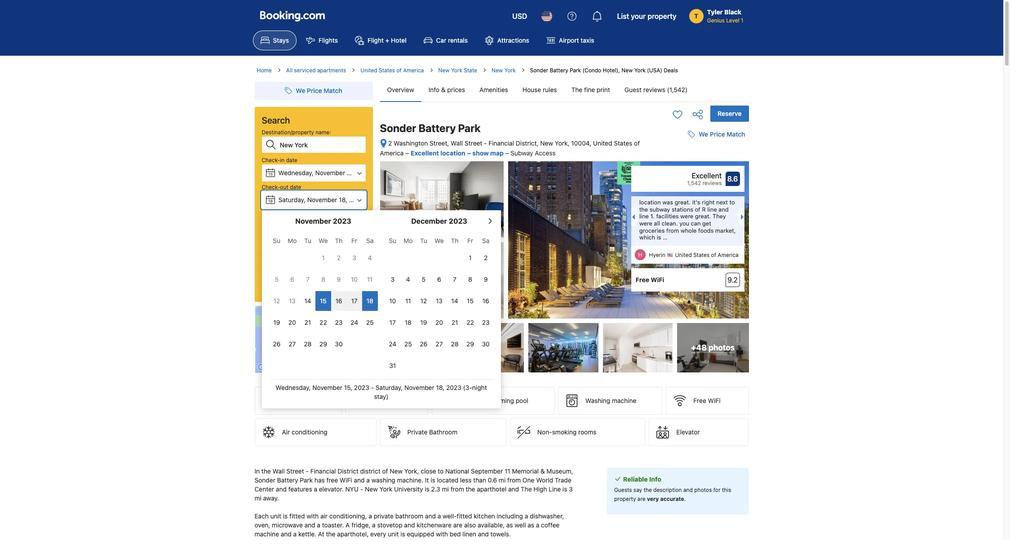 Task type: vqa. For each thing, say whether or not it's contained in the screenshot.
'photos' inside the +48 photos link
yes



Task type: describe. For each thing, give the bounding box(es) containing it.
fr for november 2023
[[352, 237, 357, 245]]

22 November 2023 checkbox
[[316, 313, 331, 333]]

street inside 2 washington street, wall street - financial district, new york, 10004, united states of america
[[465, 139, 482, 147]]

state
[[464, 67, 477, 74]]

air
[[321, 513, 328, 520]]

15, for wednesday, november 15, 2023 - saturday, november 18, 2023 (3-night stay)
[[344, 384, 352, 392]]

stay
[[282, 211, 293, 218]]

are inside guests say the description and photos for this property are
[[638, 496, 646, 503]]

has
[[315, 477, 325, 484]]

14 for the 14 checkbox
[[452, 297, 458, 305]]

0 horizontal spatial saturday,
[[278, 196, 306, 204]]

also
[[464, 522, 476, 529]]

1 vertical spatial match
[[727, 130, 746, 138]]

new up info & prices
[[439, 67, 450, 74]]

we down children
[[319, 237, 328, 245]]

- right nyu
[[360, 486, 363, 493]]

in
[[280, 157, 285, 164]]

one
[[523, 477, 535, 484]]

stay)
[[374, 393, 389, 401]]

15 November 2023 checkbox
[[316, 291, 331, 311]]

sonder for sonder battery park (condo hotel), new york (usa) deals
[[530, 67, 548, 74]]

kitchen
[[474, 513, 495, 520]]

21 for "21 november 2023" option
[[305, 319, 311, 326]]

battery inside in the wall street - financial district district of new york, close to national september 11 memorial & museum, sonder battery park has free wifi and a washing machine. it is located less than 0.6 mi from one world trade center and features a elevator. nyu - new york university is 2.3 mi from the aparthotel and the high line is 3 mi away. each unit is fitted with air conditioning, a private bathroom and a well-fitted kitchen including a dishwasher, oven, microwave and a toaster. a fridge, a stovetop and kitchenware are also available, as well as a coffee machine and a kettle. at the aparthotel, every unit is equipped with bed linen and t
[[277, 477, 298, 484]]

and up nyu
[[354, 477, 365, 484]]

free wifi button
[[666, 387, 749, 415]]

- inside 2 washington street, wall street - financial district, new york, 10004, united states of america
[[484, 139, 487, 147]]

and down memorial
[[508, 486, 519, 493]]

13 December 2023 checkbox
[[432, 291, 447, 311]]

16 for '16' option
[[483, 297, 489, 305]]

hotel),
[[603, 67, 620, 74]]

list your property
[[617, 12, 677, 20]]

1 horizontal spatial wifi
[[651, 276, 665, 284]]

fine
[[584, 86, 595, 94]]

fridge,
[[352, 522, 371, 529]]

1 as from the left
[[507, 522, 513, 529]]

scored 9.2 element
[[726, 273, 740, 287]]

november for saturday, november 18, 2023
[[307, 196, 337, 204]]

10004,
[[571, 139, 592, 147]]

house rules
[[523, 86, 557, 94]]

2 inside 2 adults · 0 children · 1 room button
[[266, 227, 270, 234]]

search inside 'search' button
[[302, 276, 325, 285]]

wifi inside in the wall street - financial district district of new york, close to national september 11 memorial & museum, sonder battery park has free wifi and a washing machine. it is located less than 0.6 mi from one world trade center and features a elevator. nyu - new york university is 2.3 mi from the aparthotel and the high line is 3 mi away. each unit is fitted with air conditioning, a private bathroom and a well-fitted kitchen including a dishwasher, oven, microwave and a toaster. a fridge, a stovetop and kitchenware are also available, as well as a coffee machine and a kettle. at the aparthotel, every unit is equipped with bed linen and t
[[340, 477, 352, 484]]

are inside in the wall street - financial district district of new york, close to national september 11 memorial & museum, sonder battery park has free wifi and a washing machine. it is located less than 0.6 mi from one world trade center and features a elevator. nyu - new york university is 2.3 mi from the aparthotel and the high line is 3 mi away. each unit is fitted with air conditioning, a private bathroom and a well-fitted kitchen including a dishwasher, oven, microwave and a toaster. a fridge, a stovetop and kitchenware are also available, as well as a coffee machine and a kettle. at the aparthotel, every unit is equipped with bed linen and t
[[453, 522, 463, 529]]

excellent location – show map button
[[411, 149, 506, 157]]

1 · from the left
[[291, 227, 293, 234]]

united inside the united states of america link
[[361, 67, 377, 74]]

0 horizontal spatial were
[[640, 220, 653, 227]]

25 December 2023 checkbox
[[401, 334, 416, 354]]

equipped
[[407, 530, 434, 538]]

0 horizontal spatial with
[[307, 513, 319, 520]]

mo for december
[[404, 237, 413, 245]]

price for we price match dropdown button inside the search section
[[307, 87, 322, 94]]

28 for 28 december 2023 option at the left of page
[[451, 340, 459, 348]]

car
[[436, 36, 446, 44]]

0 vertical spatial free
[[636, 276, 650, 284]]

close
[[421, 468, 436, 475]]

8 November 2023 checkbox
[[316, 270, 331, 289]]

machine inside in the wall street - financial district district of new york, close to national september 11 memorial & museum, sonder battery park has free wifi and a washing machine. it is located less than 0.6 mi from one world trade center and features a elevator. nyu - new york university is 2.3 mi from the aparthotel and the high line is 3 mi away. each unit is fitted with air conditioning, a private bathroom and a well-fitted kitchen including a dishwasher, oven, microwave and a toaster. a fridge, a stovetop and kitchenware are also available, as well as a coffee machine and a kettle. at the aparthotel, every unit is equipped with bed linen and t
[[255, 530, 279, 538]]

0 vertical spatial the
[[572, 86, 583, 94]]

0 vertical spatial map
[[491, 149, 504, 157]]

adults
[[271, 227, 289, 234]]

the fine print link
[[564, 78, 618, 102]]

27 November 2023 checkbox
[[285, 334, 300, 354]]

18, inside wednesday, november 15, 2023 - saturday, november 18, 2023 (3-night stay)
[[436, 384, 445, 392]]

wall inside 2 washington street, wall street - financial district, new york, 10004, united states of america
[[451, 139, 463, 147]]

14 for 14 november 2023 option
[[304, 297, 311, 305]]

financial inside in the wall street - financial district district of new york, close to national september 11 memorial & museum, sonder battery park has free wifi and a washing machine. it is located less than 0.6 mi from one world trade center and features a elevator. nyu - new york university is 2.3 mi from the aparthotel and the high line is 3 mi away. each unit is fitted with air conditioning, a private bathroom and a well-fitted kitchen including a dishwasher, oven, microwave and a toaster. a fridge, a stovetop and kitchenware are also available, as well as a coffee machine and a kettle. at the aparthotel, every unit is equipped with bed linen and t
[[311, 468, 336, 475]]

30 for 30 november 2023 checkbox
[[335, 340, 343, 348]]

is down stovetop
[[401, 530, 405, 538]]

23 December 2023 checkbox
[[478, 313, 494, 333]]

6 November 2023 checkbox
[[285, 270, 300, 289]]

5 for 5 checkbox
[[275, 276, 279, 283]]

the right "in"
[[262, 468, 271, 475]]

6 for 6 checkbox
[[437, 276, 441, 283]]

the inside guests say the description and photos for this property are
[[644, 487, 652, 494]]

27 December 2023 checkbox
[[432, 334, 447, 354]]

airport taxis
[[559, 36, 594, 44]]

reliable
[[623, 476, 648, 483]]

1 horizontal spatial from
[[508, 477, 521, 484]]

free
[[327, 477, 338, 484]]

2 vertical spatial from
[[451, 486, 464, 493]]

a down district
[[367, 477, 370, 484]]

and up kettle.
[[305, 522, 315, 529]]

7 for 7 checkbox
[[453, 276, 457, 283]]

entire
[[270, 245, 285, 252]]

4 for 4 checkbox
[[406, 276, 410, 283]]

11 inside in the wall street - financial district district of new york, close to national september 11 memorial & museum, sonder battery park has free wifi and a washing machine. it is located less than 0.6 mi from one world trade center and features a elevator. nyu - new york university is 2.3 mi from the aparthotel and the high line is 3 mi away. each unit is fitted with air conditioning, a private bathroom and a well-fitted kitchen including a dishwasher, oven, microwave and a toaster. a fridge, a stovetop and kitchenware are also available, as well as a coffee machine and a kettle. at the aparthotel, every unit is equipped with bed linen and t
[[505, 468, 511, 475]]

sonder inside in the wall street - financial district district of new york, close to national september 11 memorial & museum, sonder battery park has free wifi and a washing machine. it is located less than 0.6 mi from one world trade center and features a elevator. nyu - new york university is 2.3 mi from the aparthotel and the high line is 3 mi away. each unit is fitted with air conditioning, a private bathroom and a well-fitted kitchen including a dishwasher, oven, microwave and a toaster. a fridge, a stovetop and kitchenware are also available, as well as a coffee machine and a kettle. at the aparthotel, every unit is equipped with bed linen and t
[[255, 477, 276, 484]]

2 horizontal spatial mi
[[499, 477, 506, 484]]

+48 photos
[[691, 343, 735, 352]]

air conditioning
[[282, 428, 328, 436]]

from inside location was great. it's right next to the subway stations of r line and line 1. facilities were great. they were all clean. you can get groceries from whole foods market, which is …
[[667, 227, 679, 234]]

19 for 19 december 2023 checkbox
[[420, 319, 427, 326]]

search button
[[262, 270, 366, 291]]

a up fridge,
[[369, 513, 372, 520]]

home
[[257, 67, 272, 74]]

1 vertical spatial great.
[[695, 213, 711, 220]]

to inside in the wall street - financial district district of new york, close to national september 11 memorial & museum, sonder battery park has free wifi and a washing machine. it is located less than 0.6 mi from one world trade center and features a elevator. nyu - new york university is 2.3 mi from the aparthotel and the high line is 3 mi away. each unit is fitted with air conditioning, a private bathroom and a well-fitted kitchen including a dishwasher, oven, microwave and a toaster. a fridge, a stovetop and kitchenware are also available, as well as a coffee machine and a kettle. at the aparthotel, every unit is equipped with bed linen and t
[[438, 468, 444, 475]]

0 vertical spatial night
[[268, 211, 281, 218]]

0 vertical spatial apartments
[[317, 67, 346, 74]]

27 for '27 december 2023' checkbox
[[436, 340, 443, 348]]

a up kitchenware
[[438, 513, 441, 520]]

3 December 2023 checkbox
[[385, 270, 401, 289]]

check- for in
[[262, 157, 280, 164]]

a up "well"
[[525, 513, 528, 520]]

0 vertical spatial unit
[[271, 513, 281, 520]]

18 November 2023 checkbox
[[362, 291, 378, 311]]

13 November 2023 checkbox
[[285, 291, 300, 311]]

we down serviced
[[296, 87, 305, 94]]

7 December 2023 checkbox
[[447, 270, 463, 289]]

the down less
[[466, 486, 475, 493]]

1 vertical spatial united states of america
[[675, 252, 739, 259]]

guests say the description and photos for this property are
[[614, 487, 732, 503]]

tyler black genius level 1
[[707, 8, 744, 24]]

new up 'amenities'
[[492, 67, 503, 74]]

united states of america link
[[361, 67, 424, 75]]

2 inside 2 option
[[484, 254, 488, 262]]

0 horizontal spatial states
[[379, 67, 395, 74]]

28 December 2023 checkbox
[[447, 334, 463, 354]]

trade
[[555, 477, 572, 484]]

center
[[255, 486, 274, 493]]

12 for the 12 option
[[274, 297, 280, 305]]

and inside location was great. it's right next to the subway stations of r line and line 1. facilities were great. they were all clean. you can get groceries from whole foods market, which is …
[[719, 206, 729, 213]]

kitchen
[[373, 397, 395, 405]]

new york state link
[[439, 67, 477, 75]]

21 November 2023 checkbox
[[300, 313, 316, 333]]

tyler
[[707, 8, 723, 16]]

match inside search section
[[324, 87, 342, 94]]

– excellent location – show map – subway access
[[406, 149, 556, 157]]

show
[[294, 344, 311, 351]]

info & prices link
[[422, 78, 472, 102]]

reviews inside excellent 1,542 reviews
[[703, 180, 722, 187]]

private
[[374, 513, 394, 520]]

new down "washing"
[[365, 486, 378, 493]]

2 fitted from the left
[[457, 513, 472, 520]]

amenities
[[480, 86, 508, 94]]

aparthotel,
[[337, 530, 369, 538]]

11 for 11 option
[[367, 276, 373, 283]]

0 vertical spatial 18
[[268, 199, 273, 204]]

excellent 1,542 reviews
[[688, 172, 722, 187]]

2 vertical spatial states
[[694, 252, 710, 259]]

grid for november
[[269, 232, 378, 354]]

is right it
[[431, 477, 435, 484]]

26 December 2023 checkbox
[[416, 334, 432, 354]]

saturday, inside wednesday, november 15, 2023 - saturday, november 18, 2023 (3-night stay)
[[376, 384, 403, 392]]

usd button
[[507, 5, 533, 27]]

0.6
[[488, 477, 497, 484]]

1 horizontal spatial line
[[708, 206, 717, 213]]

reviews inside the guest reviews (1,542) link
[[644, 86, 666, 94]]

free inside button
[[694, 397, 707, 405]]

2 washington street, wall street - financial district, new york, 10004, united states of america
[[380, 139, 640, 157]]

30 November 2023 checkbox
[[331, 334, 347, 354]]

t
[[695, 12, 699, 20]]

york up 'amenities'
[[505, 67, 516, 74]]

0 horizontal spatial 15
[[268, 172, 273, 177]]

1 inside tyler black genius level 1
[[741, 17, 744, 24]]

29 November 2023 checkbox
[[316, 334, 331, 354]]

Where are you going? field
[[276, 137, 366, 153]]

rooms
[[579, 428, 597, 436]]

market,
[[716, 227, 736, 234]]

features
[[288, 486, 312, 493]]

8 December 2023 checkbox
[[463, 270, 478, 289]]

1 horizontal spatial were
[[681, 213, 694, 220]]

su for november
[[273, 237, 281, 245]]

& inside in the wall street - financial district district of new york, close to national september 11 memorial & museum, sonder battery park has free wifi and a washing machine. it is located less than 0.6 mi from one world trade center and features a elevator. nyu - new york university is 2.3 mi from the aparthotel and the high line is 3 mi away. each unit is fitted with air conditioning, a private bathroom and a well-fitted kitchen including a dishwasher, oven, microwave and a toaster. a fridge, a stovetop and kitchenware are also available, as well as a coffee machine and a kettle. at the aparthotel, every unit is equipped with bed linen and t
[[541, 468, 545, 475]]

and up away.
[[276, 486, 287, 493]]

away.
[[263, 495, 279, 502]]

park for sonder battery park (condo hotel), new york (usa) deals
[[570, 67, 581, 74]]

it
[[425, 477, 429, 484]]

rules
[[543, 86, 557, 94]]

november 2023
[[295, 217, 351, 225]]

0 vertical spatial property
[[648, 12, 677, 20]]

night inside wednesday, november 15, 2023 - saturday, november 18, 2023 (3-night stay)
[[472, 384, 487, 392]]

hyerin
[[649, 252, 666, 259]]

4 December 2023 checkbox
[[401, 270, 416, 289]]

9 December 2023 checkbox
[[478, 270, 494, 289]]

a down microwave
[[293, 530, 297, 538]]

11 December 2023 checkbox
[[401, 291, 416, 311]]

private bathroom button
[[380, 419, 507, 446]]

5 December 2023 checkbox
[[416, 270, 432, 289]]

november for wednesday, november 15, 2023 - saturday, november 18, 2023 (3-night stay)
[[313, 384, 343, 392]]

reserve button
[[711, 106, 749, 122]]

4 November 2023 checkbox
[[362, 248, 378, 268]]

8 for "8 november 2023" option
[[321, 276, 325, 283]]

mo for november
[[288, 237, 297, 245]]

0 vertical spatial america
[[403, 67, 424, 74]]

hotel
[[391, 36, 407, 44]]

is up microwave
[[283, 513, 288, 520]]

23 for the 23 december 2023 option
[[482, 319, 490, 326]]

outdoor
[[459, 397, 483, 405]]

new up "washing"
[[390, 468, 403, 475]]

13 for 13 november 2023 option
[[289, 297, 296, 305]]

17 for 17 december 2023 option
[[390, 319, 396, 326]]

excellent inside excellent 1,542 reviews
[[692, 172, 722, 180]]

15, for wednesday, november 15, 2023
[[347, 169, 355, 177]]

4 for 4 november 2023 checkbox
[[368, 254, 372, 262]]

20 November 2023 checkbox
[[285, 313, 300, 333]]

the inside in the wall street - financial district district of new york, close to national september 11 memorial & museum, sonder battery park has free wifi and a washing machine. it is located less than 0.6 mi from one world trade center and features a elevator. nyu - new york university is 2.3 mi from the aparthotel and the high line is 3 mi away. each unit is fitted with air conditioning, a private bathroom and a well-fitted kitchen including a dishwasher, oven, microwave and a toaster. a fridge, a stovetop and kitchenware are also available, as well as a coffee machine and a kettle. at the aparthotel, every unit is equipped with bed linen and t
[[521, 486, 532, 493]]

a
[[346, 522, 350, 529]]

& inside search section
[[305, 245, 308, 252]]

we price match button inside search section
[[282, 83, 346, 99]]

saturday, november 18, 2023
[[278, 196, 364, 204]]

and down bathroom
[[404, 522, 415, 529]]

+48 photos link
[[677, 323, 749, 373]]

we down december 2023
[[435, 237, 444, 245]]

check- for out
[[262, 184, 280, 191]]

1 November 2023 checkbox
[[316, 248, 331, 268]]

1 left 2 option
[[469, 254, 472, 262]]

we price match for we price match dropdown button inside the search section
[[296, 87, 342, 94]]

9 for 9 december 2023 option
[[484, 276, 488, 283]]

2 inside 2 washington street, wall street - financial district, new york, 10004, united states of america
[[388, 139, 392, 147]]

1 20 from the left
[[289, 319, 296, 326]]

flights link
[[298, 31, 346, 50]]

access
[[535, 149, 556, 157]]

right
[[702, 199, 715, 206]]

nyu
[[345, 486, 359, 493]]

street,
[[430, 139, 449, 147]]

26 November 2023 checkbox
[[269, 334, 285, 354]]

toaster.
[[322, 522, 344, 529]]

0 vertical spatial great.
[[675, 199, 691, 206]]

wall inside in the wall street - financial district district of new york, close to national september 11 memorial & museum, sonder battery park has free wifi and a washing machine. it is located less than 0.6 mi from one world trade center and features a elevator. nyu - new york university is 2.3 mi from the aparthotel and the high line is 3 mi away. each unit is fitted with air conditioning, a private bathroom and a well-fitted kitchen including a dishwasher, oven, microwave and a toaster. a fridge, a stovetop and kitchenware are also available, as well as a coffee machine and a kettle. at the aparthotel, every unit is equipped with bed linen and t
[[273, 468, 285, 475]]

a up at
[[317, 522, 321, 529]]

flight + hotel
[[368, 36, 407, 44]]

apartments inside search section
[[310, 245, 339, 252]]

guests
[[614, 487, 632, 494]]

park for sonder battery park
[[458, 122, 481, 134]]

york, inside 2 washington street, wall street - financial district, new york, 10004, united states of america
[[555, 139, 570, 147]]

1 vertical spatial mi
[[442, 486, 449, 493]]

flight
[[368, 36, 384, 44]]

2.3
[[431, 486, 440, 493]]

and down microwave
[[281, 530, 292, 538]]

is inside location was great. it's right next to the subway stations of r line and line 1. facilities were great. they were all clean. you can get groceries from whole foods market, which is …
[[657, 234, 662, 241]]

battery for sonder battery park (condo hotel), new york (usa) deals
[[550, 67, 568, 74]]

machine inside button
[[612, 397, 637, 405]]

10 for 10 option
[[351, 276, 358, 283]]

22 for 22 december 2023 checkbox
[[467, 319, 474, 326]]

0 horizontal spatial info
[[429, 86, 440, 94]]

non-
[[538, 428, 552, 436]]

photos inside guests say the description and photos for this property are
[[695, 487, 712, 494]]

and down available,
[[478, 530, 489, 538]]

available,
[[478, 522, 505, 529]]

we price match for rightmost we price match dropdown button
[[699, 130, 746, 138]]

0 vertical spatial photos
[[709, 343, 735, 352]]

for inside search section
[[303, 257, 310, 263]]

(usa)
[[647, 67, 663, 74]]

15 for 15 november 2023 option
[[320, 297, 327, 305]]

24 for the 24 december 2023 checkbox
[[389, 340, 397, 348]]

new right hotel),
[[622, 67, 633, 74]]

serviced
[[294, 67, 316, 74]]

sa for november 2023
[[366, 237, 374, 245]]

fr for december 2023
[[468, 237, 473, 245]]

is down trade at the bottom of the page
[[563, 486, 567, 493]]

prices
[[447, 86, 465, 94]]

grid for december
[[385, 232, 494, 376]]

amenities link
[[472, 78, 516, 102]]

1 – from the left
[[406, 149, 409, 157]]

a down 'has'
[[314, 486, 317, 493]]

pool
[[516, 397, 529, 405]]

0 vertical spatial free wifi
[[636, 276, 665, 284]]

9.2
[[728, 276, 738, 284]]

7 for 7 option
[[306, 276, 310, 283]]

university
[[394, 486, 423, 493]]

is left 2.3
[[425, 486, 430, 493]]

24 November 2023 checkbox
[[347, 313, 362, 333]]

0 horizontal spatial location
[[441, 149, 466, 157]]

0 horizontal spatial line
[[640, 213, 649, 220]]

1 horizontal spatial with
[[436, 530, 448, 538]]

click to open map view image
[[380, 138, 387, 149]]

3 November 2023 checkbox
[[347, 248, 362, 268]]

september
[[471, 468, 503, 475]]

25 for 25 december 2023 option
[[405, 340, 412, 348]]

states inside 2 washington street, wall street - financial district, new york, 10004, united states of america
[[614, 139, 633, 147]]

all
[[286, 67, 293, 74]]

9 November 2023 checkbox
[[331, 270, 347, 289]]

2 December 2023 checkbox
[[478, 248, 494, 268]]

14 November 2023 checkbox
[[300, 291, 316, 311]]

0 vertical spatial excellent
[[411, 149, 439, 157]]

property inside guests say the description and photos for this property are
[[614, 496, 636, 503]]

district,
[[516, 139, 539, 147]]

27 for 27 option
[[289, 340, 296, 348]]

a up the 'every'
[[372, 522, 376, 529]]

1 vertical spatial info
[[650, 476, 662, 483]]

out
[[280, 184, 289, 191]]

3 – from the left
[[506, 149, 509, 157]]

well
[[515, 522, 526, 529]]



Task type: locate. For each thing, give the bounding box(es) containing it.
1 vertical spatial 18,
[[436, 384, 445, 392]]

5 right 4 checkbox
[[422, 276, 426, 283]]

1 vertical spatial 4
[[406, 276, 410, 283]]

2 9 from the left
[[484, 276, 488, 283]]

1 horizontal spatial 18
[[367, 297, 373, 305]]

battery up street,
[[419, 122, 456, 134]]

9 for 9 november 2023 checkbox
[[337, 276, 341, 283]]

16 cell
[[331, 289, 347, 311]]

30 inside checkbox
[[335, 340, 343, 348]]

6 for 6 november 2023 option
[[290, 276, 294, 283]]

2 5 from the left
[[422, 276, 426, 283]]

30 inside checkbox
[[482, 340, 490, 348]]

free wifi inside button
[[694, 397, 721, 405]]

10 left the 11 december 2023 option
[[389, 297, 396, 305]]

2 mo from the left
[[404, 237, 413, 245]]

this
[[722, 487, 732, 494]]

we price match down reserve button
[[699, 130, 746, 138]]

14 right 13 november 2023 option
[[304, 297, 311, 305]]

16 inside "option"
[[336, 297, 342, 305]]

reliable info
[[623, 476, 662, 483]]

0 horizontal spatial sonder
[[255, 477, 276, 484]]

usd
[[513, 12, 527, 20]]

15 inside option
[[320, 297, 327, 305]]

– left show
[[467, 149, 471, 157]]

1 vertical spatial states
[[614, 139, 633, 147]]

free wifi down hyerin
[[636, 276, 665, 284]]

1 December 2023 checkbox
[[463, 248, 478, 268]]

0 vertical spatial united states of america
[[361, 67, 424, 74]]

0 horizontal spatial park
[[300, 477, 313, 484]]

4 inside 4 checkbox
[[406, 276, 410, 283]]

0 horizontal spatial excellent
[[411, 149, 439, 157]]

15 cell
[[316, 289, 331, 311]]

national
[[446, 468, 469, 475]]

1 vertical spatial wall
[[273, 468, 285, 475]]

16 for 16 november 2023 "option"
[[336, 297, 342, 305]]

17 inside option
[[390, 319, 396, 326]]

1 left the 2 checkbox
[[322, 254, 325, 262]]

2 horizontal spatial 15
[[467, 297, 474, 305]]

1 vertical spatial map
[[321, 344, 334, 351]]

2 horizontal spatial battery
[[550, 67, 568, 74]]

1 horizontal spatial 14
[[452, 297, 458, 305]]

1 27 from the left
[[289, 340, 296, 348]]

york left (usa)
[[635, 67, 646, 74]]

29
[[320, 340, 327, 348], [467, 340, 474, 348]]

1 8 from the left
[[321, 276, 325, 283]]

november for wednesday, november 15, 2023
[[315, 169, 345, 177]]

1 horizontal spatial match
[[727, 130, 746, 138]]

18 cell
[[362, 289, 378, 311]]

2 19 from the left
[[420, 319, 427, 326]]

a left coffee
[[536, 522, 540, 529]]

19 right 18 december 2023 checkbox
[[420, 319, 427, 326]]

free wifi
[[636, 276, 665, 284], [694, 397, 721, 405]]

0 vertical spatial states
[[379, 67, 395, 74]]

0 vertical spatial with
[[307, 513, 319, 520]]

1 13 from the left
[[289, 297, 296, 305]]

and up kitchenware
[[425, 513, 436, 520]]

3 right the 2 checkbox
[[353, 254, 356, 262]]

mi down center
[[255, 495, 262, 502]]

14 December 2023 checkbox
[[447, 291, 463, 311]]

2 vertical spatial america
[[718, 252, 739, 259]]

york, up machine.
[[405, 468, 419, 475]]

3 left 4 checkbox
[[391, 276, 395, 283]]

match down reserve button
[[727, 130, 746, 138]]

i'm traveling for work
[[270, 257, 323, 263]]

9 inside option
[[484, 276, 488, 283]]

1 horizontal spatial &
[[441, 86, 446, 94]]

2 16 from the left
[[483, 297, 489, 305]]

13 for 13 december 2023 'option'
[[436, 297, 443, 305]]

1 fitted from the left
[[290, 513, 305, 520]]

great. left it's
[[675, 199, 691, 206]]

financial inside 2 washington street, wall street - financial district, new york, 10004, united states of america
[[489, 139, 514, 147]]

photos
[[709, 343, 735, 352], [695, 487, 712, 494]]

car rentals link
[[416, 31, 476, 50]]

su for december
[[389, 237, 397, 245]]

8 right 7 checkbox
[[468, 276, 472, 283]]

0 horizontal spatial free
[[636, 276, 650, 284]]

17 November 2023 checkbox
[[347, 291, 362, 311]]

excellent left the 8.6
[[692, 172, 722, 180]]

0 vertical spatial date
[[286, 157, 298, 164]]

& up world
[[541, 468, 545, 475]]

0 horizontal spatial battery
[[277, 477, 298, 484]]

we price match
[[296, 87, 342, 94], [699, 130, 746, 138]]

2 23 from the left
[[482, 319, 490, 326]]

1 9 from the left
[[337, 276, 341, 283]]

19
[[273, 319, 280, 326], [420, 319, 427, 326]]

0 vertical spatial wall
[[451, 139, 463, 147]]

as down the including
[[507, 522, 513, 529]]

17 December 2023 checkbox
[[385, 313, 401, 333]]

1 horizontal spatial we price match button
[[685, 126, 749, 143]]

united down flight
[[361, 67, 377, 74]]

guest reviews (1,542) link
[[618, 78, 695, 102]]

york, inside in the wall street - financial district district of new york, close to national september 11 memorial & museum, sonder battery park has free wifi and a washing machine. it is located less than 0.6 mi from one world trade center and features a elevator. nyu - new york university is 2.3 mi from the aparthotel and the high line is 3 mi away. each unit is fitted with air conditioning, a private bathroom and a well-fitted kitchen including a dishwasher, oven, microwave and a toaster. a fridge, a stovetop and kitchenware are also available, as well as a coffee machine and a kettle. at the aparthotel, every unit is equipped with bed linen and t
[[405, 468, 419, 475]]

clean.
[[662, 220, 678, 227]]

0 horizontal spatial property
[[614, 496, 636, 503]]

1 vertical spatial street
[[287, 468, 304, 475]]

0 horizontal spatial 23
[[335, 319, 343, 326]]

16 December 2023 checkbox
[[478, 291, 494, 311]]

6 December 2023 checkbox
[[432, 270, 447, 289]]

19 left 20 checkbox
[[273, 319, 280, 326]]

2 th from the left
[[451, 237, 459, 245]]

to right next
[[730, 199, 735, 206]]

america inside 2 washington street, wall street - financial district, new york, 10004, united states of america
[[380, 149, 404, 157]]

1 fr from the left
[[352, 237, 357, 245]]

room
[[333, 227, 348, 234]]

0 vertical spatial check-
[[262, 157, 280, 164]]

+48
[[691, 343, 707, 352]]

free up elevator button
[[694, 397, 707, 405]]

2 November 2023 checkbox
[[331, 248, 347, 268]]

2 8 from the left
[[468, 276, 472, 283]]

1 mo from the left
[[288, 237, 297, 245]]

wifi down hyerin
[[651, 276, 665, 284]]

mi down located
[[442, 486, 449, 493]]

2 su from the left
[[389, 237, 397, 245]]

battery for sonder battery park
[[419, 122, 456, 134]]

rated excellent element
[[636, 170, 722, 181]]

0 horizontal spatial mo
[[288, 237, 297, 245]]

1 horizontal spatial location
[[640, 199, 661, 206]]

16
[[336, 297, 342, 305], [483, 297, 489, 305]]

1 horizontal spatial 5
[[422, 276, 426, 283]]

10 inside option
[[351, 276, 358, 283]]

we price match button down reserve button
[[685, 126, 749, 143]]

2 fr from the left
[[468, 237, 473, 245]]

0 vertical spatial price
[[307, 87, 322, 94]]

black
[[725, 8, 742, 16]]

1 vertical spatial sonder
[[380, 122, 416, 134]]

1 23 from the left
[[335, 319, 343, 326]]

grid
[[269, 232, 378, 354], [385, 232, 494, 376]]

1 vertical spatial to
[[438, 468, 444, 475]]

park inside in the wall street - financial district district of new york, close to national september 11 memorial & museum, sonder battery park has free wifi and a washing machine. it is located less than 0.6 mi from one world trade center and features a elevator. nyu - new york university is 2.3 mi from the aparthotel and the high line is 3 mi away. each unit is fitted with air conditioning, a private bathroom and a well-fitted kitchen including a dishwasher, oven, microwave and a toaster. a fridge, a stovetop and kitchenware are also available, as well as a coffee machine and a kettle. at the aparthotel, every unit is equipped with bed linen and t
[[300, 477, 313, 484]]

elevator
[[677, 428, 700, 436]]

2 grid from the left
[[385, 232, 494, 376]]

1 16 from the left
[[336, 297, 342, 305]]

for left this
[[714, 487, 721, 494]]

0 horizontal spatial 27
[[289, 340, 296, 348]]

16 right 15 november 2023 option
[[336, 297, 342, 305]]

23 inside option
[[482, 319, 490, 326]]

7 inside option
[[306, 276, 310, 283]]

15 for 15 december 2023 option
[[467, 297, 474, 305]]

booking.com image
[[260, 11, 325, 22]]

1 horizontal spatial th
[[451, 237, 459, 245]]

1 horizontal spatial 21
[[452, 319, 458, 326]]

of inside 2 washington street, wall street - financial district, new york, 10004, united states of america
[[634, 139, 640, 147]]

airport taxis link
[[539, 31, 602, 50]]

30
[[335, 340, 343, 348], [482, 340, 490, 348]]

5 for 5 december 2023 checkbox
[[422, 276, 426, 283]]

price for rightmost we price match dropdown button
[[710, 130, 725, 138]]

2 27 from the left
[[436, 340, 443, 348]]

1 left room on the top
[[328, 227, 331, 234]]

0 vertical spatial search
[[262, 115, 290, 125]]

28 for the 28 checkbox
[[304, 340, 312, 348]]

8 right 7 option
[[321, 276, 325, 283]]

for left work
[[303, 257, 310, 263]]

saturday,
[[278, 196, 306, 204], [376, 384, 403, 392]]

1 horizontal spatial we price match
[[699, 130, 746, 138]]

15
[[268, 172, 273, 177], [320, 297, 327, 305], [467, 297, 474, 305]]

1 vertical spatial search
[[302, 276, 325, 285]]

7 November 2023 checkbox
[[300, 270, 316, 289]]

1 horizontal spatial 16
[[483, 297, 489, 305]]

29 right 28 december 2023 option at the left of page
[[467, 340, 474, 348]]

6 inside option
[[290, 276, 294, 283]]

united states of america
[[361, 67, 424, 74], [675, 252, 739, 259]]

25
[[366, 319, 374, 326], [405, 340, 412, 348]]

4 right 3 november 2023 checkbox
[[368, 254, 372, 262]]

2 left adults
[[266, 227, 270, 234]]

1 grid from the left
[[269, 232, 378, 354]]

10 for 10 checkbox
[[389, 297, 396, 305]]

3 inside checkbox
[[391, 276, 395, 283]]

10 right 9 november 2023 checkbox
[[351, 276, 358, 283]]

search
[[262, 115, 290, 125], [302, 276, 325, 285]]

machine down oven,
[[255, 530, 279, 538]]

2 21 from the left
[[452, 319, 458, 326]]

stays
[[273, 36, 289, 44]]

1 horizontal spatial 18,
[[436, 384, 445, 392]]

each
[[255, 513, 269, 520]]

2 13 from the left
[[436, 297, 443, 305]]

24 December 2023 checkbox
[[385, 334, 401, 354]]

1 vertical spatial saturday,
[[376, 384, 403, 392]]

8 for 8 'checkbox'
[[468, 276, 472, 283]]

2 as from the left
[[528, 522, 534, 529]]

24 for 24 november 2023 checkbox
[[351, 319, 358, 326]]

1 14 from the left
[[304, 297, 311, 305]]

8 inside "8 november 2023" option
[[321, 276, 325, 283]]

0 horizontal spatial for
[[303, 257, 310, 263]]

1 horizontal spatial property
[[648, 12, 677, 20]]

check-out date
[[262, 184, 301, 191]]

1 vertical spatial reviews
[[703, 180, 722, 187]]

su up 3 december 2023 checkbox
[[389, 237, 397, 245]]

show on map
[[294, 344, 334, 351]]

the down toaster.
[[326, 530, 336, 538]]

1 check- from the top
[[262, 157, 280, 164]]

1 7 from the left
[[306, 276, 310, 283]]

0 horizontal spatial the
[[521, 486, 532, 493]]

31
[[389, 362, 396, 370]]

york inside in the wall street - financial district district of new york, close to national september 11 memorial & museum, sonder battery park has free wifi and a washing machine. it is located less than 0.6 mi from one world trade center and features a elevator. nyu - new york university is 2.3 mi from the aparthotel and the high line is 3 mi away. each unit is fitted with air conditioning, a private bathroom and a well-fitted kitchen including a dishwasher, oven, microwave and a toaster. a fridge, a stovetop and kitchenware are also available, as well as a coffee machine and a kettle. at the aparthotel, every unit is equipped with bed linen and t
[[380, 486, 393, 493]]

15, inside wednesday, november 15, 2023 - saturday, november 18, 2023 (3-night stay)
[[344, 384, 352, 392]]

2 6 from the left
[[437, 276, 441, 283]]

next image
[[741, 214, 746, 220]]

wednesday, for wednesday, november 15, 2023
[[278, 169, 314, 177]]

1 inside button
[[328, 227, 331, 234]]

states
[[379, 67, 395, 74], [614, 139, 633, 147], [694, 252, 710, 259]]

22 right "21 november 2023" option
[[320, 319, 327, 326]]

2 vertical spatial united
[[675, 252, 692, 259]]

0 vertical spatial 17
[[351, 297, 358, 305]]

2 sa from the left
[[482, 237, 490, 245]]

to inside location was great. it's right next to the subway stations of r line and line 1. facilities were great. they were all clean. you can get groceries from whole foods market, which is …
[[730, 199, 735, 206]]

22 inside option
[[320, 319, 327, 326]]

21 left 22 december 2023 checkbox
[[452, 319, 458, 326]]

with down kitchenware
[[436, 530, 448, 538]]

park up – excellent location – show map – subway access
[[458, 122, 481, 134]]

1 tu from the left
[[304, 237, 311, 245]]

1 horizontal spatial to
[[730, 199, 735, 206]]

11 November 2023 checkbox
[[362, 270, 378, 289]]

in
[[255, 468, 260, 475]]

united down whole
[[675, 252, 692, 259]]

1 vertical spatial date
[[290, 184, 301, 191]]

1 su from the left
[[273, 237, 281, 245]]

13
[[289, 297, 296, 305], [436, 297, 443, 305]]

for inside guests say the description and photos for this property are
[[714, 487, 721, 494]]

23 inside checkbox
[[335, 319, 343, 326]]

4 inside 4 november 2023 checkbox
[[368, 254, 372, 262]]

2 28 from the left
[[451, 340, 459, 348]]

2 horizontal spatial park
[[570, 67, 581, 74]]

york left state
[[451, 67, 463, 74]]

price inside search section
[[307, 87, 322, 94]]

th for november
[[335, 237, 343, 245]]

show on map button
[[255, 306, 374, 374], [287, 340, 341, 356]]

12 November 2023 checkbox
[[269, 291, 285, 311]]

america
[[403, 67, 424, 74], [380, 149, 404, 157], [718, 252, 739, 259]]

14 inside option
[[304, 297, 311, 305]]

23 November 2023 checkbox
[[331, 313, 347, 333]]

20 December 2023 checkbox
[[432, 313, 447, 333]]

1 vertical spatial wednesday,
[[276, 384, 311, 392]]

bathroom
[[395, 513, 424, 520]]

2 22 from the left
[[467, 319, 474, 326]]

21 December 2023 checkbox
[[447, 313, 463, 333]]

22 for the '22 november 2023' option
[[320, 319, 327, 326]]

print
[[597, 86, 610, 94]]

26 for 26 december 2023 checkbox
[[420, 340, 428, 348]]

line right the r
[[708, 206, 717, 213]]

tu for december 2023
[[420, 237, 427, 245]]

1 th from the left
[[335, 237, 343, 245]]

stovetop
[[377, 522, 403, 529]]

25 for 25 option
[[366, 319, 374, 326]]

26 for 26 option
[[273, 340, 281, 348]]

we price match button
[[282, 83, 346, 99], [685, 126, 749, 143]]

0 horizontal spatial 28
[[304, 340, 312, 348]]

1 vertical spatial are
[[453, 522, 463, 529]]

map inside search section
[[321, 344, 334, 351]]

location was great. it's right next to the subway stations of r line and line 1. facilities were great. they were all clean. you can get groceries from whole foods market, which is …
[[640, 199, 736, 241]]

2 right the click to open map view image
[[388, 139, 392, 147]]

0 horizontal spatial match
[[324, 87, 342, 94]]

8
[[321, 276, 325, 283], [468, 276, 472, 283]]

were up whole
[[681, 213, 694, 220]]

2 horizontal spatial from
[[667, 227, 679, 234]]

sonder for sonder battery park
[[380, 122, 416, 134]]

7
[[306, 276, 310, 283], [453, 276, 457, 283]]

0 vertical spatial 11
[[367, 276, 373, 283]]

1 29 from the left
[[320, 340, 327, 348]]

–
[[406, 149, 409, 157], [467, 149, 471, 157], [506, 149, 509, 157]]

0 horizontal spatial fitted
[[290, 513, 305, 520]]

2 29 from the left
[[467, 340, 474, 348]]

27 inside '27 december 2023' checkbox
[[436, 340, 443, 348]]

all serviced apartments
[[286, 67, 346, 74]]

5 left 6 november 2023 option
[[275, 276, 279, 283]]

great.
[[675, 199, 691, 206], [695, 213, 711, 220]]

0 horizontal spatial price
[[307, 87, 322, 94]]

1 vertical spatial america
[[380, 149, 404, 157]]

5 November 2023 checkbox
[[269, 270, 285, 289]]

28 inside checkbox
[[304, 340, 312, 348]]

30 December 2023 checkbox
[[478, 334, 494, 354]]

0 vertical spatial financial
[[489, 139, 514, 147]]

17 for 17 checkbox
[[351, 297, 358, 305]]

- inside wednesday, november 15, 2023 - saturday, november 18, 2023 (3-night stay)
[[371, 384, 374, 392]]

16 inside option
[[483, 297, 489, 305]]

destination/property
[[262, 129, 314, 136]]

2 14 from the left
[[452, 297, 458, 305]]

as right "well"
[[528, 522, 534, 529]]

7 inside checkbox
[[453, 276, 457, 283]]

is left …
[[657, 234, 662, 241]]

0 horizontal spatial reviews
[[644, 86, 666, 94]]

2 vertical spatial park
[[300, 477, 313, 484]]

18,
[[339, 196, 347, 204], [436, 384, 445, 392]]

night
[[268, 211, 281, 218], [472, 384, 487, 392]]

1,542
[[688, 180, 701, 187]]

29 inside 29 november 2023 option
[[320, 340, 327, 348]]

24 right 23 checkbox
[[351, 319, 358, 326]]

machine.
[[397, 477, 423, 484]]

23 right the '22 november 2023' option
[[335, 319, 343, 326]]

25 November 2023 checkbox
[[362, 313, 378, 333]]

scored 8.6 element
[[726, 172, 740, 186]]

28 inside option
[[451, 340, 459, 348]]

2 vertical spatial battery
[[277, 477, 298, 484]]

machine right washing
[[612, 397, 637, 405]]

new inside 2 washington street, wall street - financial district, new york, 10004, united states of america
[[540, 139, 553, 147]]

0 horizontal spatial 9
[[337, 276, 341, 283]]

29 for 29 november 2023 option on the left bottom
[[320, 340, 327, 348]]

november
[[315, 169, 345, 177], [307, 196, 337, 204], [295, 217, 331, 225], [313, 384, 343, 392], [405, 384, 435, 392]]

10 November 2023 checkbox
[[347, 270, 362, 289]]

search section
[[251, 75, 501, 409]]

deals
[[664, 67, 678, 74]]

3 for 3 december 2023 checkbox
[[391, 276, 395, 283]]

sonder battery park (condo hotel), new york (usa) deals
[[530, 67, 678, 74]]

19 November 2023 checkbox
[[269, 313, 285, 333]]

1 horizontal spatial 8
[[468, 276, 472, 283]]

13 inside option
[[289, 297, 296, 305]]

3 inside checkbox
[[353, 254, 356, 262]]

1 horizontal spatial grid
[[385, 232, 494, 376]]

& right the homes
[[305, 245, 308, 252]]

map right show
[[491, 149, 504, 157]]

18 for 18 november 2023 option
[[367, 297, 373, 305]]

1 5 from the left
[[275, 276, 279, 283]]

2 – from the left
[[467, 149, 471, 157]]

whole
[[681, 227, 697, 234]]

united inside 2 washington street, wall street - financial district, new york, 10004, united states of america
[[593, 139, 612, 147]]

7 right 6 november 2023 option
[[306, 276, 310, 283]]

0 horizontal spatial map
[[321, 344, 334, 351]]

7 right 6 checkbox
[[453, 276, 457, 283]]

1 vertical spatial unit
[[388, 530, 399, 538]]

11 left memorial
[[505, 468, 511, 475]]

10 December 2023 checkbox
[[385, 291, 401, 311]]

of inside in the wall street - financial district district of new york, close to national september 11 memorial & museum, sonder battery park has free wifi and a washing machine. it is located less than 0.6 mi from one world trade center and features a elevator. nyu - new york university is 2.3 mi from the aparthotel and the high line is 3 mi away. each unit is fitted with air conditioning, a private bathroom and a well-fitted kitchen including a dishwasher, oven, microwave and a toaster. a fridge, a stovetop and kitchenware are also available, as well as a coffee machine and a kettle. at the aparthotel, every unit is equipped with bed linen and t
[[382, 468, 388, 475]]

22 right 21 december 2023 'checkbox'
[[467, 319, 474, 326]]

check-
[[262, 157, 280, 164], [262, 184, 280, 191]]

14 inside checkbox
[[452, 297, 458, 305]]

battery up features
[[277, 477, 298, 484]]

8.6
[[728, 175, 738, 183]]

2 26 from the left
[[420, 340, 428, 348]]

2 horizontal spatial sonder
[[530, 67, 548, 74]]

night up outdoor
[[472, 384, 487, 392]]

23 for 23 checkbox
[[335, 319, 343, 326]]

23 right 22 december 2023 checkbox
[[482, 319, 490, 326]]

1 horizontal spatial fitted
[[457, 513, 472, 520]]

12 for 12 option
[[421, 297, 427, 305]]

street inside in the wall street - financial district district of new york, close to national september 11 memorial & museum, sonder battery park has free wifi and a washing machine. it is located less than 0.6 mi from one world trade center and features a elevator. nyu - new york university is 2.3 mi from the aparthotel and the high line is 3 mi away. each unit is fitted with air conditioning, a private bathroom and a well-fitted kitchen including a dishwasher, oven, microwave and a toaster. a fridge, a stovetop and kitchenware are also available, as well as a coffee machine and a kettle. at the aparthotel, every unit is equipped with bed linen and t
[[287, 468, 304, 475]]

26 inside option
[[273, 340, 281, 348]]

15 December 2023 checkbox
[[463, 291, 478, 311]]

wednesday, inside wednesday, november 15, 2023 - saturday, november 18, 2023 (3-night stay)
[[276, 384, 311, 392]]

outdoor swimming pool
[[459, 397, 529, 405]]

20 right 19 option
[[289, 319, 296, 326]]

the inside location was great. it's right next to the subway stations of r line and line 1. facilities were great. they were all clean. you can get groceries from whole foods market, which is …
[[640, 206, 648, 213]]

park up features
[[300, 477, 313, 484]]

18 December 2023 checkbox
[[401, 313, 416, 333]]

name:
[[316, 129, 331, 136]]

fitted up microwave
[[290, 513, 305, 520]]

19 inside option
[[273, 319, 280, 326]]

date for check-out date
[[290, 184, 301, 191]]

2 horizontal spatial 11
[[505, 468, 511, 475]]

1 vertical spatial location
[[640, 199, 661, 206]]

19 for 19 option
[[273, 319, 280, 326]]

1 vertical spatial 24
[[389, 340, 397, 348]]

date for check-in date
[[286, 157, 298, 164]]

1 horizontal spatial 10
[[389, 297, 396, 305]]

13 inside 'option'
[[436, 297, 443, 305]]

1 vertical spatial 11
[[405, 297, 411, 305]]

1 6 from the left
[[290, 276, 294, 283]]

17 cell
[[347, 289, 362, 311]]

21 for 21 december 2023 'checkbox'
[[452, 319, 458, 326]]

2 7 from the left
[[453, 276, 457, 283]]

were
[[681, 213, 694, 220], [640, 220, 653, 227]]

28 November 2023 checkbox
[[300, 334, 316, 354]]

1 horizontal spatial excellent
[[692, 172, 722, 180]]

0 horizontal spatial 11
[[367, 276, 373, 283]]

- up features
[[306, 468, 309, 475]]

reserve
[[718, 110, 742, 117]]

december 2023
[[411, 217, 467, 225]]

17 inside checkbox
[[351, 297, 358, 305]]

15, up saturday, november 18, 2023
[[347, 169, 355, 177]]

location inside location was great. it's right next to the subway stations of r line and line 1. facilities were great. they were all clean. you can get groceries from whole foods market, which is …
[[640, 199, 661, 206]]

bed
[[450, 530, 461, 538]]

24 left 25 december 2023 option
[[389, 340, 397, 348]]

18 inside checkbox
[[405, 319, 412, 326]]

19 December 2023 checkbox
[[416, 313, 432, 333]]

22 inside checkbox
[[467, 319, 474, 326]]

tu for november 2023
[[304, 237, 311, 245]]

1 12 from the left
[[274, 297, 280, 305]]

29 left 30 november 2023 checkbox
[[320, 340, 327, 348]]

1 horizontal spatial 17
[[390, 319, 396, 326]]

apartments
[[317, 67, 346, 74], [310, 245, 339, 252]]

previous image
[[630, 214, 635, 220]]

wifi down district
[[340, 477, 352, 484]]

15 inside option
[[467, 297, 474, 305]]

outdoor swimming pool button
[[432, 387, 555, 415]]

flights
[[319, 36, 338, 44]]

location
[[441, 149, 466, 157], [640, 199, 661, 206]]

9 inside checkbox
[[337, 276, 341, 283]]

subway
[[650, 206, 670, 213]]

0
[[294, 227, 298, 234]]

…
[[663, 234, 668, 241]]

3 for 3 november 2023 checkbox
[[353, 254, 356, 262]]

states right "10004,"
[[614, 139, 633, 147]]

2 · from the left
[[325, 227, 327, 234]]

16 November 2023 checkbox
[[331, 291, 347, 311]]

2 vertical spatial 18
[[405, 319, 412, 326]]

at
[[318, 530, 324, 538]]

1 26 from the left
[[273, 340, 281, 348]]

and
[[719, 206, 729, 213], [354, 477, 365, 484], [276, 486, 287, 493], [508, 486, 519, 493], [684, 487, 693, 494], [425, 513, 436, 520], [305, 522, 315, 529], [404, 522, 415, 529], [281, 530, 292, 538], [478, 530, 489, 538]]

1 horizontal spatial york,
[[555, 139, 570, 147]]

1 28 from the left
[[304, 340, 312, 348]]

3-night stay
[[262, 211, 293, 218]]

31 December 2023 checkbox
[[385, 356, 401, 376]]

30 for 30 december 2023 checkbox
[[482, 340, 490, 348]]

mi right 0.6
[[499, 477, 506, 484]]

1 19 from the left
[[273, 319, 280, 326]]

18 inside option
[[367, 297, 373, 305]]

2 vertical spatial &
[[541, 468, 545, 475]]

2 vertical spatial mi
[[255, 495, 262, 502]]

wednesday, for wednesday, november 15, 2023 - saturday, november 18, 2023 (3-night stay)
[[276, 384, 311, 392]]

2 check- from the top
[[262, 184, 280, 191]]

6 inside checkbox
[[437, 276, 441, 283]]

non-smoking rooms button
[[510, 419, 646, 446]]

wednesday, down show
[[276, 384, 311, 392]]

wifi up elevator button
[[708, 397, 721, 405]]

28 left on on the bottom left of the page
[[304, 340, 312, 348]]

the
[[572, 86, 583, 94], [521, 486, 532, 493]]

sa up 4 november 2023 checkbox
[[366, 237, 374, 245]]

0 horizontal spatial york,
[[405, 468, 419, 475]]

29 December 2023 checkbox
[[463, 334, 478, 354]]

your account menu tyler black genius level 1 element
[[689, 4, 747, 25]]

30 right 29 november 2023 option on the left bottom
[[335, 340, 343, 348]]

to
[[730, 199, 735, 206], [438, 468, 444, 475]]

0 horizontal spatial 29
[[320, 340, 327, 348]]

0 horizontal spatial 16
[[336, 297, 342, 305]]

19 inside checkbox
[[420, 319, 427, 326]]

0 horizontal spatial 14
[[304, 297, 311, 305]]

th for december
[[451, 237, 459, 245]]

of inside location was great. it's right next to the subway stations of r line and line 1. facilities were great. they were all clean. you can get groceries from whole foods market, which is …
[[695, 206, 701, 213]]

2 adults · 0 children · 1 room button
[[262, 222, 366, 239]]

18 for 18 december 2023 checkbox
[[405, 319, 412, 326]]

1 vertical spatial free
[[694, 397, 707, 405]]

1 horizontal spatial great.
[[695, 213, 711, 220]]

2 20 from the left
[[436, 319, 443, 326]]

1 sa from the left
[[366, 237, 374, 245]]

1 30 from the left
[[335, 340, 343, 348]]

21 inside option
[[305, 319, 311, 326]]

rentals
[[448, 36, 468, 44]]

street
[[465, 139, 482, 147], [287, 468, 304, 475]]

1 horizontal spatial as
[[528, 522, 534, 529]]

28 left 29 checkbox
[[451, 340, 459, 348]]

1 22 from the left
[[320, 319, 327, 326]]

11 for the 11 december 2023 option
[[405, 297, 411, 305]]

free wifi up elevator button
[[694, 397, 721, 405]]

line left 1.
[[640, 213, 649, 220]]

date right in
[[286, 157, 298, 164]]

say
[[634, 487, 642, 494]]

and inside guests say the description and photos for this property are
[[684, 487, 693, 494]]

18 up 3-night stay
[[268, 199, 273, 204]]

2 30 from the left
[[482, 340, 490, 348]]

0 horizontal spatial as
[[507, 522, 513, 529]]

the down the one
[[521, 486, 532, 493]]

property
[[648, 12, 677, 20], [614, 496, 636, 503]]

0 horizontal spatial mi
[[255, 495, 262, 502]]

2 tu from the left
[[420, 237, 427, 245]]

kitchen button
[[346, 387, 428, 415]]

0 vertical spatial we price match button
[[282, 83, 346, 99]]

27 inside 27 option
[[289, 340, 296, 348]]

new york state
[[439, 67, 477, 74]]

genius
[[707, 17, 725, 24]]

1 21 from the left
[[305, 319, 311, 326]]

th down december 2023
[[451, 237, 459, 245]]

3 inside in the wall street - financial district district of new york, close to national september 11 memorial & museum, sonder battery park has free wifi and a washing machine. it is located less than 0.6 mi from one world trade center and features a elevator. nyu - new york university is 2.3 mi from the aparthotel and the high line is 3 mi away. each unit is fitted with air conditioning, a private bathroom and a well-fitted kitchen including a dishwasher, oven, microwave and a toaster. a fridge, a stovetop and kitchenware are also available, as well as a coffee machine and a kettle. at the aparthotel, every unit is equipped with bed linen and t
[[569, 486, 573, 493]]

street up features
[[287, 468, 304, 475]]

1 vertical spatial 3
[[391, 276, 395, 283]]

1 horizontal spatial are
[[638, 496, 646, 503]]

29 for 29 checkbox
[[467, 340, 474, 348]]

-
[[484, 139, 487, 147], [371, 384, 374, 392], [306, 468, 309, 475], [360, 486, 363, 493]]

0 horizontal spatial 18,
[[339, 196, 347, 204]]

next
[[717, 199, 728, 206]]

we up excellent 1,542 reviews
[[699, 130, 709, 138]]

2 right "1 november 2023" checkbox
[[337, 254, 341, 262]]

12 December 2023 checkbox
[[416, 291, 432, 311]]

1 vertical spatial 15,
[[344, 384, 352, 392]]

we price match down the 'all serviced apartments' link
[[296, 87, 342, 94]]

22 December 2023 checkbox
[[463, 313, 478, 333]]

wifi inside button
[[708, 397, 721, 405]]

26 inside checkbox
[[420, 340, 428, 348]]

2 inside checkbox
[[337, 254, 341, 262]]

sa for december 2023
[[482, 237, 490, 245]]

all
[[654, 220, 660, 227]]

2 12 from the left
[[421, 297, 427, 305]]



